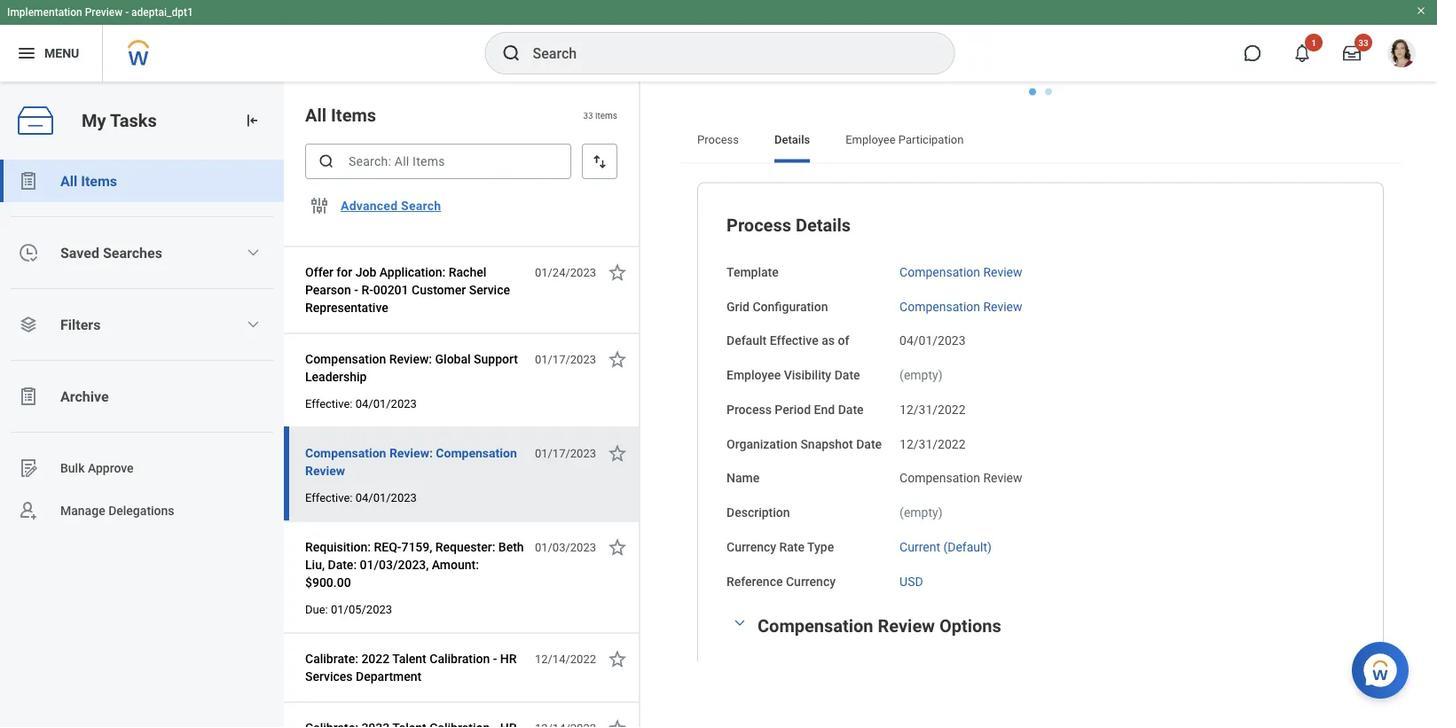 Task type: locate. For each thing, give the bounding box(es) containing it.
manage delegations
[[60, 504, 174, 518]]

participation
[[899, 133, 964, 147]]

1 vertical spatial chevron down image
[[246, 318, 260, 332]]

requester:
[[436, 540, 496, 555]]

date right end
[[838, 403, 864, 417]]

33 left profile logan mcneil 'image' in the right top of the page
[[1359, 37, 1369, 48]]

1 vertical spatial compensation review link
[[900, 296, 1023, 314]]

0 vertical spatial compensation review
[[900, 265, 1023, 280]]

1 vertical spatial compensation review
[[900, 299, 1023, 314]]

all items up search image
[[305, 105, 376, 126]]

clipboard image
[[18, 170, 39, 192]]

(empty) for description
[[900, 506, 943, 520]]

snapshot
[[801, 437, 854, 452]]

current (default) link
[[900, 537, 992, 555]]

rename image
[[18, 458, 39, 479]]

2 effective: 04/01/2023 from the top
[[305, 491, 417, 505]]

0 vertical spatial 04/01/2023
[[900, 334, 966, 349]]

process up template
[[727, 215, 792, 236]]

details up process details button
[[775, 133, 810, 147]]

0 vertical spatial currency
[[727, 540, 777, 555]]

star image
[[607, 262, 628, 283], [607, 349, 628, 370]]

effective: up requisition:
[[305, 491, 353, 505]]

3 star image from the top
[[607, 649, 628, 670]]

job
[[356, 265, 377, 280]]

star image for effective: 04/01/2023
[[607, 443, 628, 464]]

items
[[331, 105, 376, 126], [81, 173, 117, 189]]

1 star image from the top
[[607, 443, 628, 464]]

process for process period end date
[[727, 403, 772, 417]]

0 horizontal spatial all items
[[60, 173, 117, 189]]

description
[[727, 506, 790, 520]]

0 vertical spatial 12/31/2022
[[900, 403, 966, 417]]

2 vertical spatial date
[[857, 437, 882, 452]]

12/31/2022 up organization snapshot date element on the bottom
[[900, 403, 966, 417]]

date for snapshot
[[857, 437, 882, 452]]

calibrate: 2022 talent calibration - hr services department button
[[305, 649, 525, 688]]

0 vertical spatial process
[[698, 133, 739, 147]]

$900.00
[[305, 576, 351, 590]]

0 horizontal spatial employee
[[727, 368, 781, 383]]

12/31/2022 down process period end date element
[[900, 437, 966, 452]]

0 vertical spatial -
[[125, 6, 129, 19]]

currency down 'type' at right bottom
[[786, 575, 836, 589]]

00201
[[373, 283, 409, 297]]

date:
[[328, 558, 357, 572]]

effective: 04/01/2023 down leadership
[[305, 397, 417, 410]]

item list element
[[284, 82, 641, 728]]

compensation inside "compensation review: global support leadership"
[[305, 352, 386, 367]]

1 horizontal spatial 33
[[1359, 37, 1369, 48]]

star image for due: 01/05/2023
[[607, 537, 628, 558]]

process details
[[727, 215, 851, 236]]

effective: 04/01/2023 for compensation review: global support leadership
[[305, 397, 417, 410]]

2 01/17/2023 from the top
[[535, 447, 596, 460]]

- right preview
[[125, 6, 129, 19]]

services
[[305, 670, 353, 684]]

date for visibility
[[835, 368, 860, 383]]

star image for 12/14/2022
[[607, 649, 628, 670]]

all items button
[[0, 160, 284, 202]]

1 horizontal spatial -
[[493, 652, 497, 667]]

details
[[775, 133, 810, 147], [796, 215, 851, 236]]

2 compensation review link from the top
[[900, 296, 1023, 314]]

perspective image
[[18, 314, 39, 335]]

2 vertical spatial compensation review
[[900, 471, 1023, 486]]

Search Workday  search field
[[533, 34, 918, 73]]

review: down compensation review: global support leadership button
[[389, 446, 433, 461]]

chevron down image for saved searches
[[246, 246, 260, 260]]

33 inside button
[[1359, 37, 1369, 48]]

2 review: from the top
[[389, 446, 433, 461]]

items down "my"
[[81, 173, 117, 189]]

04/01/2023 down compensation review: compensation review
[[356, 491, 417, 505]]

0 vertical spatial star image
[[607, 262, 628, 283]]

all inside item list element
[[305, 105, 327, 126]]

04/01/2023 down "compensation review: global support leadership"
[[356, 397, 417, 410]]

1 12/31/2022 from the top
[[900, 403, 966, 417]]

2 (empty) from the top
[[900, 506, 943, 520]]

period
[[775, 403, 811, 417]]

1 vertical spatial all items
[[60, 173, 117, 189]]

1 vertical spatial effective: 04/01/2023
[[305, 491, 417, 505]]

2 star image from the top
[[607, 537, 628, 558]]

bulk approve
[[60, 461, 134, 476]]

compensation review: global support leadership
[[305, 352, 518, 384]]

review: inside "compensation review: global support leadership"
[[389, 352, 432, 367]]

1 vertical spatial details
[[796, 215, 851, 236]]

grid configuration
[[727, 299, 828, 314]]

12/31/2022
[[900, 403, 966, 417], [900, 437, 966, 452]]

manage delegations link
[[0, 490, 284, 532]]

0 vertical spatial date
[[835, 368, 860, 383]]

items up search image
[[331, 105, 376, 126]]

date down of
[[835, 368, 860, 383]]

33 items
[[583, 110, 618, 121]]

1 vertical spatial effective:
[[305, 491, 353, 505]]

tasks
[[110, 110, 157, 131]]

chevron down image
[[246, 246, 260, 260], [246, 318, 260, 332], [730, 617, 751, 629]]

1 vertical spatial review:
[[389, 446, 433, 461]]

2 vertical spatial process
[[727, 403, 772, 417]]

bulk approve link
[[0, 447, 284, 490]]

current (default)
[[900, 540, 992, 555]]

04/01/2023 for support
[[356, 397, 417, 410]]

all items inside all items button
[[60, 173, 117, 189]]

compensation inside 'group'
[[758, 616, 874, 637]]

1 vertical spatial 12/31/2022
[[900, 437, 966, 452]]

0 vertical spatial chevron down image
[[246, 246, 260, 260]]

1 horizontal spatial currency
[[786, 575, 836, 589]]

options
[[940, 616, 1002, 637]]

review inside 'group'
[[878, 616, 935, 637]]

all items inside item list element
[[305, 105, 376, 126]]

date right snapshot
[[857, 437, 882, 452]]

effective
[[770, 334, 819, 349]]

calibrate: 2022 talent calibration - hr services department
[[305, 652, 517, 684]]

1 review: from the top
[[389, 352, 432, 367]]

currency up the reference
[[727, 540, 777, 555]]

search image
[[318, 153, 335, 170]]

1 vertical spatial process
[[727, 215, 792, 236]]

0 vertical spatial items
[[331, 105, 376, 126]]

1 vertical spatial items
[[81, 173, 117, 189]]

all right clipboard image
[[60, 173, 77, 189]]

list
[[0, 160, 284, 532]]

date
[[835, 368, 860, 383], [838, 403, 864, 417], [857, 437, 882, 452]]

filters button
[[0, 304, 284, 346]]

process for process details
[[727, 215, 792, 236]]

0 horizontal spatial -
[[125, 6, 129, 19]]

12/14/2022
[[535, 653, 596, 666]]

- inside "calibrate: 2022 talent calibration - hr services department"
[[493, 652, 497, 667]]

menu button
[[0, 25, 102, 82]]

menu banner
[[0, 0, 1438, 82]]

manage
[[60, 504, 105, 518]]

0 vertical spatial compensation review link
[[900, 262, 1023, 280]]

chevron down image inside the saved searches "dropdown button"
[[246, 246, 260, 260]]

2 vertical spatial 04/01/2023
[[356, 491, 417, 505]]

1 vertical spatial (empty)
[[900, 506, 943, 520]]

effective: 04/01/2023
[[305, 397, 417, 410], [305, 491, 417, 505]]

1 (empty) from the top
[[900, 368, 943, 383]]

effective: for compensation review: compensation review
[[305, 491, 353, 505]]

default effective as of
[[727, 334, 850, 349]]

pearson
[[305, 283, 351, 297]]

12/31/2022 for process period end date
[[900, 403, 966, 417]]

process up organization
[[727, 403, 772, 417]]

1 compensation review link from the top
[[900, 262, 1023, 280]]

name
[[727, 471, 760, 486]]

amount:
[[432, 558, 479, 572]]

all items right clipboard image
[[60, 173, 117, 189]]

bulk
[[60, 461, 85, 476]]

global
[[435, 352, 471, 367]]

33
[[1359, 37, 1369, 48], [583, 110, 593, 121]]

compensation review: compensation review
[[305, 446, 517, 478]]

effective: down leadership
[[305, 397, 353, 410]]

list containing all items
[[0, 160, 284, 532]]

1 horizontal spatial employee
[[846, 133, 896, 147]]

employee down default
[[727, 368, 781, 383]]

2 12/31/2022 from the top
[[900, 437, 966, 452]]

0 vertical spatial 33
[[1359, 37, 1369, 48]]

star image for 01/24/2023
[[607, 262, 628, 283]]

currency
[[727, 540, 777, 555], [786, 575, 836, 589]]

2 star image from the top
[[607, 349, 628, 370]]

star image for effective: 04/01/2023
[[607, 349, 628, 370]]

template
[[727, 265, 779, 280]]

0 horizontal spatial 33
[[583, 110, 593, 121]]

requisition: req-7159, requester: beth liu, date: 01/03/2023, amount: $900.00 button
[[305, 537, 525, 594]]

all items
[[305, 105, 376, 126], [60, 173, 117, 189]]

1 vertical spatial 33
[[583, 110, 593, 121]]

33 left items
[[583, 110, 593, 121]]

1 effective: 04/01/2023 from the top
[[305, 397, 417, 410]]

1 vertical spatial 04/01/2023
[[356, 397, 417, 410]]

0 vertical spatial effective: 04/01/2023
[[305, 397, 417, 410]]

33 for 33
[[1359, 37, 1369, 48]]

review
[[984, 265, 1023, 280], [984, 299, 1023, 314], [305, 464, 345, 478], [984, 471, 1023, 486], [878, 616, 935, 637]]

review: for global
[[389, 352, 432, 367]]

profile logan mcneil image
[[1388, 39, 1416, 71]]

12/31/2022 for organization snapshot date
[[900, 437, 966, 452]]

process
[[698, 133, 739, 147], [727, 215, 792, 236], [727, 403, 772, 417]]

employee inside process details group
[[727, 368, 781, 383]]

(empty) up current
[[900, 506, 943, 520]]

1 01/17/2023 from the top
[[535, 353, 596, 366]]

Search: All Items text field
[[305, 144, 572, 179]]

compensation review options group
[[727, 613, 1355, 728]]

0 vertical spatial all items
[[305, 105, 376, 126]]

chevron down image for filters
[[246, 318, 260, 332]]

clock check image
[[18, 242, 39, 264]]

0 vertical spatial 01/17/2023
[[535, 353, 596, 366]]

archive
[[60, 388, 109, 405]]

04/01/2023 up process period end date element
[[900, 334, 966, 349]]

01/03/2023
[[535, 541, 596, 554]]

0 horizontal spatial all
[[60, 173, 77, 189]]

advanced search
[[341, 199, 441, 213]]

04/01/2023
[[900, 334, 966, 349], [356, 397, 417, 410], [356, 491, 417, 505]]

1 effective: from the top
[[305, 397, 353, 410]]

star image
[[607, 443, 628, 464], [607, 537, 628, 558], [607, 649, 628, 670], [607, 718, 628, 728]]

0 vertical spatial effective:
[[305, 397, 353, 410]]

currency rate type
[[727, 540, 834, 555]]

1 vertical spatial all
[[60, 173, 77, 189]]

saved searches button
[[0, 232, 284, 274]]

effective: for compensation review: global support leadership
[[305, 397, 353, 410]]

details up configuration
[[796, 215, 851, 236]]

1 vertical spatial 01/17/2023
[[535, 447, 596, 460]]

review: left global
[[389, 352, 432, 367]]

requisition: req-7159, requester: beth liu, date: 01/03/2023, amount: $900.00
[[305, 540, 524, 590]]

employee left participation
[[846, 133, 896, 147]]

33 button
[[1333, 34, 1373, 73]]

0 vertical spatial (empty)
[[900, 368, 943, 383]]

0 vertical spatial employee
[[846, 133, 896, 147]]

process down search workday search field
[[698, 133, 739, 147]]

1 vertical spatial -
[[493, 652, 497, 667]]

0 vertical spatial review:
[[389, 352, 432, 367]]

all up search image
[[305, 105, 327, 126]]

searches
[[103, 245, 162, 261]]

- left the hr at bottom left
[[493, 652, 497, 667]]

chevron down image inside compensation review options 'group'
[[730, 617, 751, 629]]

3 compensation review from the top
[[900, 471, 1023, 486]]

tab list
[[680, 120, 1402, 163]]

compensation
[[900, 265, 981, 280], [900, 299, 981, 314], [305, 352, 386, 367], [305, 446, 386, 461], [436, 446, 517, 461], [900, 471, 981, 486], [758, 616, 874, 637]]

1 vertical spatial employee
[[727, 368, 781, 383]]

1 horizontal spatial items
[[331, 105, 376, 126]]

1 vertical spatial star image
[[607, 349, 628, 370]]

calibrate:
[[305, 652, 358, 667]]

items inside item list element
[[331, 105, 376, 126]]

review inside compensation review: compensation review
[[305, 464, 345, 478]]

1 horizontal spatial all
[[305, 105, 327, 126]]

review: inside compensation review: compensation review
[[389, 446, 433, 461]]

employee visibility date
[[727, 368, 860, 383]]

close environment banner image
[[1416, 5, 1427, 16]]

0 vertical spatial all
[[305, 105, 327, 126]]

process details group
[[727, 212, 1355, 591]]

0 horizontal spatial items
[[81, 173, 117, 189]]

33 inside item list element
[[583, 110, 593, 121]]

(empty) up process period end date element
[[900, 368, 943, 383]]

compensation review options button
[[758, 616, 1002, 637]]

effective:
[[305, 397, 353, 410], [305, 491, 353, 505]]

2 compensation review from the top
[[900, 299, 1023, 314]]

2 effective: from the top
[[305, 491, 353, 505]]

04/01/2023 inside process details group
[[900, 334, 966, 349]]

2 vertical spatial chevron down image
[[730, 617, 751, 629]]

effective: 04/01/2023 up requisition:
[[305, 491, 417, 505]]

rachel
[[449, 265, 487, 280]]

1 star image from the top
[[607, 262, 628, 283]]

1 horizontal spatial all items
[[305, 105, 376, 126]]

01/17/2023 for compensation review: global support leadership
[[535, 353, 596, 366]]



Task type: describe. For each thing, give the bounding box(es) containing it.
filters
[[60, 316, 101, 333]]

end
[[814, 403, 835, 417]]

liu,
[[305, 558, 325, 572]]

01/03/2023,
[[360, 558, 429, 572]]

(default)
[[944, 540, 992, 555]]

01/24/2023
[[535, 266, 596, 279]]

0 horizontal spatial currency
[[727, 540, 777, 555]]

offer for job application: rachel pearson ‎- r-00201 customer service representative button
[[305, 262, 525, 319]]

reference currency
[[727, 575, 836, 589]]

process for process
[[698, 133, 739, 147]]

7159,
[[402, 540, 433, 555]]

employee for employee participation
[[846, 133, 896, 147]]

name element
[[900, 461, 1023, 487]]

for
[[337, 265, 353, 280]]

customer
[[412, 283, 466, 297]]

details inside process details group
[[796, 215, 851, 236]]

adeptai_dpt1
[[131, 6, 193, 19]]

04/01/2023 for review
[[356, 491, 417, 505]]

compensation review options
[[758, 616, 1002, 637]]

review inside name "element"
[[984, 471, 1023, 486]]

approve
[[88, 461, 134, 476]]

2022
[[362, 652, 390, 667]]

employee participation
[[846, 133, 964, 147]]

tab list containing process
[[680, 120, 1402, 163]]

1 vertical spatial currency
[[786, 575, 836, 589]]

organization
[[727, 437, 798, 452]]

advanced
[[341, 199, 398, 213]]

inbox large image
[[1344, 44, 1361, 62]]

type
[[808, 540, 834, 555]]

hr
[[500, 652, 517, 667]]

my
[[82, 110, 106, 131]]

as
[[822, 334, 835, 349]]

usd
[[900, 575, 924, 589]]

(empty) for employee visibility date
[[900, 368, 943, 383]]

organization snapshot date element
[[900, 426, 966, 453]]

1
[[1312, 37, 1317, 48]]

service
[[469, 283, 510, 297]]

talent
[[393, 652, 427, 667]]

1 button
[[1283, 34, 1323, 73]]

req-
[[374, 540, 402, 555]]

offer
[[305, 265, 334, 280]]

requisition:
[[305, 540, 371, 555]]

reference
[[727, 575, 783, 589]]

notifications large image
[[1294, 44, 1312, 62]]

saved searches
[[60, 245, 162, 261]]

sort image
[[591, 153, 609, 170]]

- inside menu 'banner'
[[125, 6, 129, 19]]

compensation inside name "element"
[[900, 471, 981, 486]]

archive button
[[0, 375, 284, 418]]

‎-
[[354, 283, 358, 297]]

of
[[838, 334, 850, 349]]

1 compensation review from the top
[[900, 265, 1023, 280]]

configuration
[[753, 299, 828, 314]]

process details button
[[727, 215, 851, 236]]

clipboard image
[[18, 386, 39, 407]]

33 for 33 items
[[583, 110, 593, 121]]

organization snapshot date
[[727, 437, 882, 452]]

employee for employee visibility date
[[727, 368, 781, 383]]

delegations
[[108, 504, 174, 518]]

implementation preview -   adeptai_dpt1
[[7, 6, 193, 19]]

grid
[[727, 299, 750, 314]]

01/05/2023
[[331, 603, 392, 616]]

preview
[[85, 6, 123, 19]]

search image
[[501, 43, 522, 64]]

items inside button
[[81, 173, 117, 189]]

r-
[[362, 283, 373, 297]]

review: for compensation
[[389, 446, 433, 461]]

my tasks
[[82, 110, 157, 131]]

my tasks element
[[0, 82, 284, 728]]

effective: 04/01/2023 for compensation review: compensation review
[[305, 491, 417, 505]]

default
[[727, 334, 767, 349]]

configure image
[[309, 195, 330, 217]]

compensation review: global support leadership button
[[305, 349, 525, 388]]

beth
[[499, 540, 524, 555]]

leadership
[[305, 370, 367, 384]]

usd link
[[900, 571, 924, 589]]

transformation import image
[[243, 112, 261, 130]]

0 vertical spatial details
[[775, 133, 810, 147]]

01/17/2023 for compensation review: compensation review
[[535, 447, 596, 460]]

4 star image from the top
[[607, 718, 628, 728]]

1 vertical spatial date
[[838, 403, 864, 417]]

process period end date element
[[900, 392, 966, 418]]

justify image
[[16, 43, 37, 64]]

advanced search button
[[334, 188, 448, 224]]

search
[[401, 199, 441, 213]]

due:
[[305, 603, 328, 616]]

rate
[[780, 540, 805, 555]]

due: 01/05/2023
[[305, 603, 392, 616]]

visibility
[[784, 368, 832, 383]]

process period end date
[[727, 403, 864, 417]]

items
[[596, 110, 618, 121]]

current
[[900, 540, 941, 555]]

all inside all items button
[[60, 173, 77, 189]]

offer for job application: rachel pearson ‎- r-00201 customer service representative
[[305, 265, 510, 315]]

menu
[[44, 46, 79, 60]]

user plus image
[[18, 501, 39, 522]]

implementation
[[7, 6, 82, 19]]

default effective as of element
[[900, 323, 966, 350]]

application:
[[380, 265, 446, 280]]



Task type: vqa. For each thing, say whether or not it's contained in the screenshot.
chevron left small image
no



